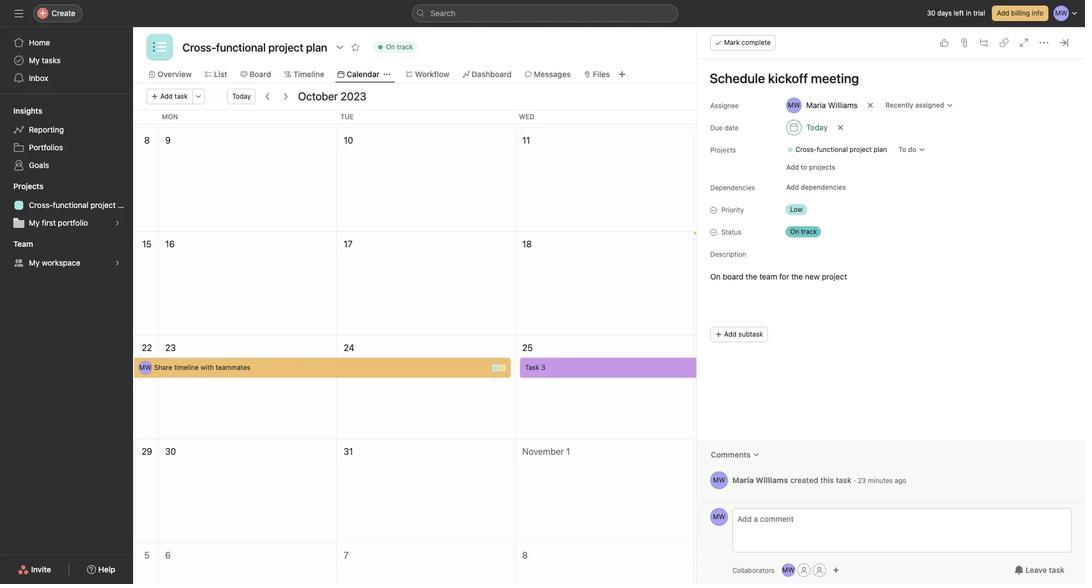 Task type: describe. For each thing, give the bounding box(es) containing it.
cross- inside projects element
[[29, 200, 53, 210]]

this
[[821, 475, 834, 485]]

inbox link
[[7, 69, 126, 87]]

my first portfolio
[[29, 218, 88, 227]]

9
[[165, 135, 171, 145]]

cross-functional project plan inside main content
[[796, 145, 887, 154]]

timeline
[[293, 69, 324, 79]]

kickoff
[[750, 260, 772, 268]]

cross- inside main content
[[796, 145, 817, 154]]

my workspace
[[29, 258, 80, 267]]

help
[[98, 565, 115, 574]]

schedule kickoff meeting dialog
[[697, 27, 1086, 584]]

williams for maria williams
[[828, 100, 858, 110]]

dashboard link
[[463, 68, 512, 80]]

add dependencies
[[787, 183, 846, 191]]

projects inside main content
[[711, 146, 736, 154]]

goals link
[[7, 156, 126, 174]]

to do
[[899, 145, 917, 154]]

1 the from the left
[[746, 272, 758, 281]]

created
[[791, 475, 819, 485]]

home
[[29, 38, 50, 47]]

0 vertical spatial mw button
[[711, 471, 728, 489]]

17
[[344, 239, 353, 249]]

with
[[201, 363, 214, 372]]

my workspace link
[[7, 254, 126, 272]]

in
[[966, 9, 972, 17]]

calendar
[[347, 69, 380, 79]]

list
[[214, 69, 227, 79]]

project
[[818, 238, 846, 248]]

1 horizontal spatial 10
[[880, 550, 889, 560]]

invite
[[31, 565, 51, 574]]

2 the from the left
[[792, 272, 803, 281]]

help button
[[80, 560, 123, 580]]

assignee
[[711, 102, 739, 110]]

functional inside main content
[[817, 145, 848, 154]]

26
[[701, 343, 712, 353]]

cross-functional project plan inside projects element
[[29, 200, 133, 210]]

5
[[144, 550, 150, 560]]

leave task button
[[1008, 560, 1072, 580]]

full screen image
[[1020, 38, 1029, 47]]

workspace
[[42, 258, 80, 267]]

add to projects button
[[782, 160, 841, 175]]

add subtask
[[724, 330, 763, 338]]

0 vertical spatial 11
[[523, 135, 530, 145]]

schedule kickoff meeting
[[719, 260, 799, 268]]

search list box
[[412, 4, 678, 22]]

tab actions image
[[384, 71, 391, 78]]

remove assignee image
[[868, 102, 874, 109]]

hide sidebar image
[[14, 9, 23, 18]]

0 horizontal spatial project
[[91, 200, 116, 210]]

create
[[52, 8, 75, 18]]

teammates
[[216, 363, 250, 372]]

maria for maria williams
[[807, 100, 826, 110]]

global element
[[0, 27, 133, 94]]

dashboard
[[472, 69, 512, 79]]

new
[[805, 272, 820, 281]]

plan inside main content
[[874, 145, 887, 154]]

search button
[[412, 4, 678, 22]]

williams for maria williams created this task · 23 minutes ago
[[756, 475, 788, 485]]

add task button
[[146, 89, 193, 104]]

start
[[848, 238, 868, 248]]

add for add subtask
[[724, 330, 737, 338]]

insights button
[[0, 105, 42, 116]]

home link
[[7, 34, 126, 52]]

1 vertical spatial mw button
[[711, 508, 728, 526]]

due
[[711, 124, 723, 132]]

0 vertical spatial cross-functional project plan link
[[783, 144, 892, 155]]

comments
[[711, 450, 751, 459]]

add task
[[160, 92, 188, 100]]

portfolio
[[58, 218, 88, 227]]

schedule
[[719, 260, 749, 268]]

priority
[[722, 206, 744, 214]]

team
[[13, 239, 33, 249]]

add billing info button
[[992, 6, 1049, 21]]

add to starred image
[[351, 43, 360, 52]]

complete
[[742, 38, 771, 47]]

projects inside projects dropdown button
[[13, 181, 43, 191]]

30 days left in trial
[[927, 9, 986, 17]]

list image
[[153, 40, 166, 54]]

see details, my first portfolio image
[[114, 220, 121, 226]]

functional inside projects element
[[53, 200, 88, 210]]

23 inside maria williams created this task · 23 minutes ago
[[858, 476, 866, 485]]

on track inside dropdown button
[[386, 43, 413, 51]]

task for add task
[[175, 92, 188, 100]]

my tasks link
[[7, 52, 126, 69]]

messages link
[[525, 68, 571, 80]]

date
[[725, 124, 739, 132]]

low
[[790, 205, 803, 214]]

inbox
[[29, 73, 48, 83]]

first
[[42, 218, 56, 227]]

november
[[523, 447, 564, 457]]

dependencies
[[711, 184, 755, 192]]

collaborators
[[733, 566, 775, 574]]

attachments: add a file to this task, schedule kickoff meeting image
[[960, 38, 969, 47]]

add for add to projects
[[787, 163, 799, 171]]

invite button
[[11, 560, 58, 580]]

my for my tasks
[[29, 55, 40, 65]]

today button
[[227, 89, 256, 104]]

1 horizontal spatial on
[[711, 272, 721, 281]]

2 horizontal spatial project
[[850, 145, 872, 154]]

board
[[723, 272, 744, 281]]

dependencies
[[801, 183, 846, 191]]

trial
[[974, 9, 986, 17]]

on board the team for the new project
[[711, 272, 847, 281]]

recently assigned
[[886, 101, 944, 109]]

3
[[541, 363, 546, 372]]

1 horizontal spatial project
[[822, 272, 847, 281]]

16
[[165, 239, 175, 249]]

task 3
[[525, 363, 546, 372]]

7
[[344, 550, 349, 560]]

1
[[566, 447, 570, 457]]

add for add task
[[160, 92, 173, 100]]

messages
[[534, 69, 571, 79]]

create button
[[33, 4, 83, 22]]

mw for top mw button
[[713, 476, 726, 484]]

29
[[142, 447, 152, 457]]



Task type: locate. For each thing, give the bounding box(es) containing it.
1 vertical spatial plan
[[118, 200, 133, 210]]

my
[[29, 55, 40, 65], [29, 218, 40, 227], [29, 258, 40, 267]]

for
[[780, 272, 790, 281]]

1 vertical spatial cross-functional project plan
[[29, 200, 133, 210]]

task left more actions image on the top of page
[[175, 92, 188, 100]]

0 vertical spatial cross-
[[796, 145, 817, 154]]

projects button
[[0, 181, 43, 192]]

mw button
[[711, 471, 728, 489], [711, 508, 728, 526], [782, 564, 795, 577]]

more actions for this task image
[[1040, 38, 1049, 47]]

2 horizontal spatial on
[[790, 227, 799, 236]]

add left billing
[[997, 9, 1010, 17]]

1 vertical spatial project
[[91, 200, 116, 210]]

0 vertical spatial 8
[[144, 135, 150, 145]]

october 2023
[[298, 90, 367, 103]]

main content
[[697, 59, 1086, 503]]

maria williams button
[[782, 95, 863, 115]]

0 horizontal spatial 23
[[165, 343, 176, 353]]

task inside button
[[1049, 565, 1065, 575]]

timeline
[[174, 363, 199, 372]]

add for add billing info
[[997, 9, 1010, 17]]

0 horizontal spatial cross-functional project plan link
[[7, 196, 133, 214]]

6
[[165, 550, 171, 560]]

1 horizontal spatial plan
[[874, 145, 887, 154]]

today inside button
[[232, 92, 251, 100]]

0 vertical spatial plan
[[874, 145, 887, 154]]

task left the ·
[[836, 475, 852, 485]]

insights element
[[0, 101, 133, 176]]

1 vertical spatial on
[[790, 227, 799, 236]]

1 vertical spatial 23
[[858, 476, 866, 485]]

2 horizontal spatial task
[[1049, 565, 1065, 575]]

leave task
[[1026, 565, 1065, 575]]

11
[[523, 135, 530, 145], [1061, 550, 1068, 560]]

8
[[144, 135, 150, 145], [523, 550, 528, 560]]

add inside add dependencies button
[[787, 183, 799, 191]]

add up mon
[[160, 92, 173, 100]]

1 vertical spatial maria
[[733, 475, 754, 485]]

cross- up to
[[796, 145, 817, 154]]

0 vertical spatial functional
[[817, 145, 848, 154]]

0 horizontal spatial functional
[[53, 200, 88, 210]]

1 horizontal spatial on track
[[790, 227, 817, 236]]

info
[[1032, 9, 1044, 17]]

maria williams link
[[733, 475, 788, 485]]

add inside add billing info button
[[997, 9, 1010, 17]]

0 vertical spatial track
[[397, 43, 413, 51]]

track
[[397, 43, 413, 51], [801, 227, 817, 236]]

minutes
[[868, 476, 893, 485]]

1 my from the top
[[29, 55, 40, 65]]

0 horizontal spatial projects
[[13, 181, 43, 191]]

my left tasks
[[29, 55, 40, 65]]

projects
[[809, 163, 836, 171]]

2 my from the top
[[29, 218, 40, 227]]

my tasks
[[29, 55, 61, 65]]

0 vertical spatial cross-functional project plan
[[796, 145, 887, 154]]

2 vertical spatial project
[[822, 272, 847, 281]]

add left subtask
[[724, 330, 737, 338]]

1 horizontal spatial 23
[[858, 476, 866, 485]]

1 vertical spatial williams
[[756, 475, 788, 485]]

add tab image
[[618, 70, 627, 79]]

add inside add to projects "button"
[[787, 163, 799, 171]]

1 horizontal spatial projects
[[711, 146, 736, 154]]

maria for maria williams created this task · 23 minutes ago
[[733, 475, 754, 485]]

plan up see details, my first portfolio icon
[[118, 200, 133, 210]]

task right leave
[[1049, 565, 1065, 575]]

1 horizontal spatial cross-functional project plan
[[796, 145, 887, 154]]

functional up portfolio
[[53, 200, 88, 210]]

on track inside popup button
[[790, 227, 817, 236]]

subtask
[[739, 330, 763, 338]]

1 horizontal spatial 11
[[1061, 550, 1068, 560]]

on track up tab actions image at the top left of page
[[386, 43, 413, 51]]

functional
[[817, 145, 848, 154], [53, 200, 88, 210]]

november 1
[[523, 447, 570, 457]]

task
[[525, 363, 540, 372]]

1 vertical spatial track
[[801, 227, 817, 236]]

0 vertical spatial 30
[[927, 9, 936, 17]]

files link
[[584, 68, 610, 80]]

add billing info
[[997, 9, 1044, 17]]

see details, my workspace image
[[114, 260, 121, 266]]

portfolios link
[[7, 139, 126, 156]]

2 vertical spatial on
[[711, 272, 721, 281]]

cross-functional project plan link up portfolio
[[7, 196, 133, 214]]

1 horizontal spatial cross-functional project plan link
[[783, 144, 892, 155]]

0 horizontal spatial cross-functional project plan
[[29, 200, 133, 210]]

previous month image
[[264, 92, 273, 101]]

1 vertical spatial on track
[[790, 227, 817, 236]]

1 horizontal spatial task
[[836, 475, 852, 485]]

on track down low
[[790, 227, 817, 236]]

22
[[142, 343, 152, 353]]

18
[[523, 239, 532, 249]]

0 vertical spatial today
[[232, 92, 251, 100]]

24
[[344, 343, 354, 353]]

on track
[[386, 43, 413, 51], [790, 227, 817, 236]]

on
[[386, 43, 395, 51], [790, 227, 799, 236], [711, 272, 721, 281]]

my left first
[[29, 218, 40, 227]]

0 horizontal spatial 30
[[165, 447, 176, 457]]

project up see details, my first portfolio icon
[[91, 200, 116, 210]]

0 horizontal spatial on
[[386, 43, 395, 51]]

list link
[[205, 68, 227, 80]]

1 horizontal spatial 8
[[523, 550, 528, 560]]

add subtask image
[[980, 38, 989, 47]]

30 for 30 days left in trial
[[927, 9, 936, 17]]

assigned
[[916, 101, 944, 109]]

0 vertical spatial task
[[175, 92, 188, 100]]

add left to
[[787, 163, 799, 171]]

projects down due date
[[711, 146, 736, 154]]

1 vertical spatial 11
[[1061, 550, 1068, 560]]

0 horizontal spatial cross-
[[29, 200, 53, 210]]

copy task link image
[[1000, 38, 1009, 47]]

25
[[523, 343, 533, 353]]

projects down goals
[[13, 181, 43, 191]]

tue
[[341, 113, 354, 121]]

add or remove collaborators image
[[833, 567, 840, 574]]

11 up leave task
[[1061, 550, 1068, 560]]

team button
[[0, 239, 33, 250]]

1 horizontal spatial track
[[801, 227, 817, 236]]

1 horizontal spatial today
[[807, 123, 828, 132]]

on track button
[[782, 224, 848, 240]]

overview
[[158, 69, 192, 79]]

on inside dropdown button
[[386, 43, 395, 51]]

close details image
[[1060, 38, 1069, 47]]

teams element
[[0, 234, 133, 274]]

on left board
[[711, 272, 721, 281]]

track inside popup button
[[801, 227, 817, 236]]

plan left to
[[874, 145, 887, 154]]

cross-functional project plan up portfolio
[[29, 200, 133, 210]]

1 vertical spatial my
[[29, 218, 40, 227]]

maria inside maria williams dropdown button
[[807, 100, 826, 110]]

1 horizontal spatial 30
[[927, 9, 936, 17]]

0 vertical spatial williams
[[828, 100, 858, 110]]

my inside teams "element"
[[29, 258, 40, 267]]

1 vertical spatial task
[[836, 475, 852, 485]]

task inside "button"
[[175, 92, 188, 100]]

1 vertical spatial cross-functional project plan link
[[7, 196, 133, 214]]

timeline link
[[285, 68, 324, 80]]

0 vertical spatial 10
[[344, 135, 353, 145]]

next month image
[[281, 92, 290, 101]]

1 horizontal spatial williams
[[828, 100, 858, 110]]

0 vertical spatial on
[[386, 43, 395, 51]]

my inside projects element
[[29, 218, 40, 227]]

williams
[[828, 100, 858, 110], [756, 475, 788, 485]]

plan inside projects element
[[118, 200, 133, 210]]

the right for at the top of page
[[792, 272, 803, 281]]

maria williams
[[807, 100, 858, 110]]

23 up share
[[165, 343, 176, 353]]

today down the board link
[[232, 92, 251, 100]]

1 vertical spatial functional
[[53, 200, 88, 210]]

today down maria williams dropdown button
[[807, 123, 828, 132]]

add inside add subtask button
[[724, 330, 737, 338]]

project right new
[[822, 272, 847, 281]]

add inside add task "button"
[[160, 92, 173, 100]]

23 right the ·
[[858, 476, 866, 485]]

mw inside main content
[[713, 476, 726, 484]]

cross- up first
[[29, 200, 53, 210]]

1 horizontal spatial maria
[[807, 100, 826, 110]]

3 my from the top
[[29, 258, 40, 267]]

add up low
[[787, 183, 799, 191]]

0 vertical spatial project
[[850, 145, 872, 154]]

mark
[[724, 38, 740, 47]]

my inside the global element
[[29, 55, 40, 65]]

cross-
[[796, 145, 817, 154], [29, 200, 53, 210]]

maria down comments dropdown button
[[733, 475, 754, 485]]

15
[[142, 239, 152, 249]]

my down team
[[29, 258, 40, 267]]

0 vertical spatial projects
[[711, 146, 736, 154]]

0 horizontal spatial plan
[[118, 200, 133, 210]]

more actions image
[[195, 93, 202, 100]]

show options image
[[336, 43, 345, 52]]

ago
[[895, 476, 907, 485]]

on track button
[[368, 39, 423, 55]]

2 vertical spatial mw button
[[782, 564, 795, 577]]

2 vertical spatial task
[[1049, 565, 1065, 575]]

0 horizontal spatial 8
[[144, 135, 150, 145]]

mw
[[139, 363, 151, 372], [713, 476, 726, 484], [713, 513, 726, 521], [783, 566, 795, 574]]

left
[[954, 9, 964, 17]]

the down schedule kickoff meeting
[[746, 272, 758, 281]]

0 likes. click to like this task image
[[940, 38, 949, 47]]

track down low 'dropdown button'
[[801, 227, 817, 236]]

0 vertical spatial maria
[[807, 100, 826, 110]]

tasks
[[42, 55, 61, 65]]

projects element
[[0, 176, 133, 234]]

calendar link
[[338, 68, 380, 80]]

1 horizontal spatial the
[[792, 272, 803, 281]]

0 horizontal spatial 10
[[344, 135, 353, 145]]

low button
[[782, 202, 848, 217]]

on inside popup button
[[790, 227, 799, 236]]

my for my workspace
[[29, 258, 40, 267]]

0 horizontal spatial the
[[746, 272, 758, 281]]

0 horizontal spatial task
[[175, 92, 188, 100]]

1 vertical spatial cross-
[[29, 200, 53, 210]]

my first portfolio link
[[7, 214, 126, 232]]

maria
[[807, 100, 826, 110], [733, 475, 754, 485]]

1 vertical spatial projects
[[13, 181, 43, 191]]

meeting
[[773, 260, 799, 268]]

project
[[850, 145, 872, 154], [91, 200, 116, 210], [822, 272, 847, 281]]

30 left days
[[927, 9, 936, 17]]

main content containing maria williams
[[697, 59, 1086, 503]]

reporting link
[[7, 121, 126, 139]]

days
[[938, 9, 952, 17]]

comments button
[[704, 445, 767, 465]]

0 horizontal spatial today
[[232, 92, 251, 100]]

0 horizontal spatial 11
[[523, 135, 530, 145]]

recently
[[886, 101, 914, 109]]

mw for the middle mw button
[[713, 513, 726, 521]]

cross-functional project plan down clear due date icon at the right top of the page
[[796, 145, 887, 154]]

cross-functional project plan link down clear due date icon at the right top of the page
[[783, 144, 892, 155]]

0 horizontal spatial on track
[[386, 43, 413, 51]]

30 right 29
[[165, 447, 176, 457]]

2023
[[341, 90, 367, 103]]

portfolios
[[29, 143, 63, 152]]

williams up clear due date icon at the right top of the page
[[828, 100, 858, 110]]

mw for the bottommost mw button
[[783, 566, 795, 574]]

0 horizontal spatial track
[[397, 43, 413, 51]]

track inside dropdown button
[[397, 43, 413, 51]]

Task Name text field
[[703, 65, 1072, 91]]

None text field
[[180, 37, 330, 57]]

add dependencies button
[[782, 180, 851, 195]]

my for my first portfolio
[[29, 218, 40, 227]]

task for leave task
[[1049, 565, 1065, 575]]

30
[[927, 9, 936, 17], [165, 447, 176, 457]]

the
[[746, 272, 758, 281], [792, 272, 803, 281]]

2 vertical spatial my
[[29, 258, 40, 267]]

today inside dropdown button
[[807, 123, 828, 132]]

on down low
[[790, 227, 799, 236]]

williams inside dropdown button
[[828, 100, 858, 110]]

30 for 30
[[165, 447, 176, 457]]

description
[[711, 250, 747, 258]]

0 vertical spatial on track
[[386, 43, 413, 51]]

11 down wed
[[523, 135, 530, 145]]

add for add dependencies
[[787, 183, 799, 191]]

files
[[593, 69, 610, 79]]

mark complete button
[[711, 35, 776, 50]]

today
[[232, 92, 251, 100], [807, 123, 828, 132]]

1 vertical spatial 30
[[165, 447, 176, 457]]

status
[[722, 228, 742, 236]]

1 horizontal spatial cross-
[[796, 145, 817, 154]]

clear due date image
[[837, 124, 844, 131]]

williams left created
[[756, 475, 788, 485]]

on up tab actions image at the top left of page
[[386, 43, 395, 51]]

0 horizontal spatial maria
[[733, 475, 754, 485]]

1 vertical spatial today
[[807, 123, 828, 132]]

0 horizontal spatial williams
[[756, 475, 788, 485]]

project left to
[[850, 145, 872, 154]]

1 horizontal spatial functional
[[817, 145, 848, 154]]

0 vertical spatial 23
[[165, 343, 176, 353]]

track up workflow link
[[397, 43, 413, 51]]

1 vertical spatial 10
[[880, 550, 889, 560]]

leave
[[1026, 565, 1047, 575]]

0 vertical spatial my
[[29, 55, 40, 65]]

maria up today dropdown button
[[807, 100, 826, 110]]

functional up projects
[[817, 145, 848, 154]]

cross-functional project plan
[[796, 145, 887, 154], [29, 200, 133, 210]]

1 vertical spatial 8
[[523, 550, 528, 560]]



Task type: vqa. For each thing, say whether or not it's contained in the screenshot.
middle 'Add'
no



